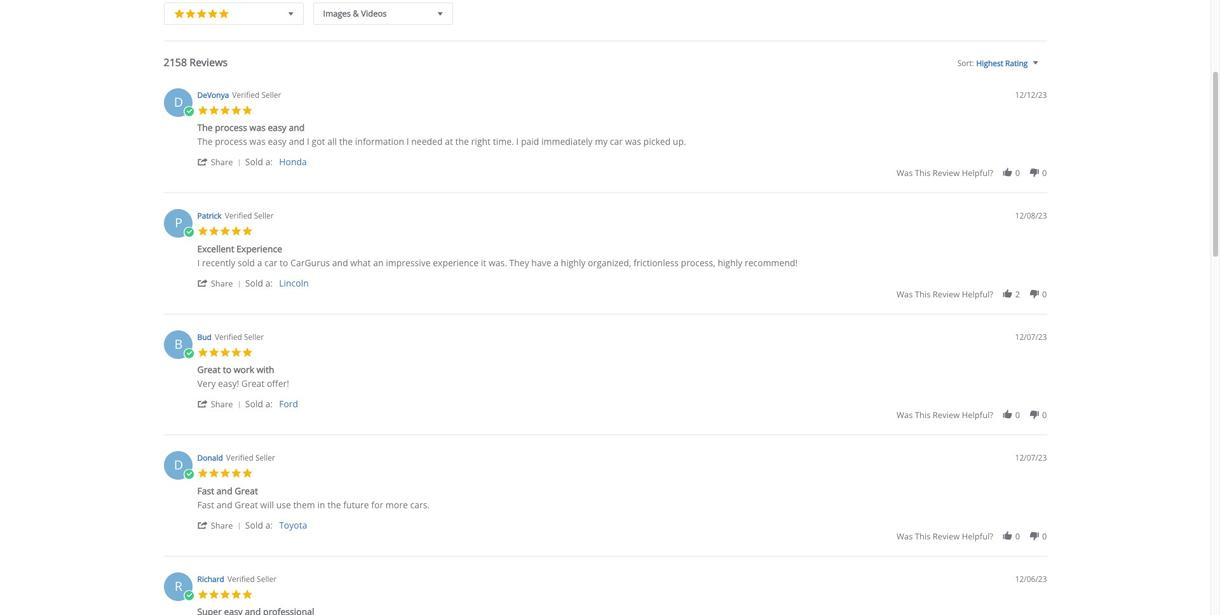 Task type: vqa. For each thing, say whether or not it's contained in the screenshot.


Task type: describe. For each thing, give the bounding box(es) containing it.
ford
[[279, 398, 298, 410]]

circle checkmark image for fast and great
[[183, 469, 195, 480]]

3 group from the top
[[897, 410, 1048, 421]]

1 highly from the left
[[561, 257, 586, 269]]

2158
[[164, 55, 187, 69]]

i left 'got'
[[307, 135, 310, 148]]

seller for the process was easy and
[[262, 89, 281, 100]]

sold for sold a: honda
[[245, 156, 263, 168]]

3 was this review helpful? from the top
[[897, 410, 994, 421]]

2
[[1016, 288, 1021, 300]]

was for cars.
[[897, 531, 913, 542]]

paid
[[521, 135, 539, 148]]

richard verified seller
[[197, 574, 277, 585]]

and down "donald verified seller"
[[217, 485, 233, 497]]

share button for easy!
[[197, 398, 245, 410]]

easy!
[[218, 378, 239, 390]]

a: for ford
[[266, 398, 273, 410]]

0 right vote down review by bud on  7 dec 2023 icon
[[1043, 410, 1048, 421]]

verified for experience
[[225, 210, 252, 221]]

vote down review by bud on  7 dec 2023 image
[[1029, 410, 1041, 420]]

the right the at
[[456, 135, 469, 148]]

images & videos
[[323, 7, 387, 19]]

recommend!
[[745, 257, 798, 269]]

12/12/23
[[1016, 89, 1048, 100]]

group for it
[[897, 288, 1048, 300]]

share for sold a: lincoln
[[211, 278, 233, 289]]

rating
[[1006, 58, 1029, 68]]

b
[[175, 335, 183, 353]]

d for fast and great fast and great will use them in the future for more cars.
[[174, 457, 183, 474]]

p
[[175, 214, 183, 231]]

toyota link
[[279, 519, 307, 531]]

1 process from the top
[[215, 121, 247, 134]]

the process was easy and the process was easy and i got all the information i needed at the right time. i paid immediately my car was picked up.
[[197, 121, 687, 148]]

all
[[328, 135, 337, 148]]

down triangle image inside rating filter field
[[286, 7, 297, 20]]

3 this from the top
[[916, 410, 931, 421]]

lincoln link
[[279, 277, 309, 289]]

group for information
[[897, 167, 1048, 179]]

review date 12/07/23 element for b
[[1016, 332, 1048, 342]]

review for information
[[933, 167, 960, 179]]

a: for toyota
[[266, 519, 273, 531]]

donald verified seller
[[197, 453, 275, 464]]

information
[[355, 135, 404, 148]]

bud
[[197, 332, 212, 342]]

a: for lincoln
[[266, 277, 273, 289]]

12/07/23 for b
[[1016, 332, 1048, 342]]

12/07/23 for d
[[1016, 453, 1048, 464]]

seperator image for p
[[235, 280, 243, 288]]

cargurus
[[291, 257, 330, 269]]

lincoln
[[279, 277, 309, 289]]

1 a from the left
[[257, 257, 262, 269]]

2 highly from the left
[[718, 257, 743, 269]]

and up honda link
[[289, 135, 305, 148]]

star image inside rating filter field
[[218, 6, 230, 19]]

experience
[[237, 243, 282, 255]]

12/08/23
[[1016, 210, 1048, 221]]

was down devonya verified seller on the left
[[250, 121, 266, 134]]

1 easy from the top
[[268, 121, 287, 134]]

2 a from the left
[[554, 257, 559, 269]]

3 circle checkmark image from the top
[[183, 590, 195, 602]]

sold a: toyota
[[245, 519, 307, 531]]

share button for a
[[197, 277, 245, 289]]

cars.
[[410, 499, 430, 511]]

use
[[276, 499, 291, 511]]

to inside excellent experience i recently sold a car to cargurus and what an impressive experience it was. they have a highly organized, frictionless process, highly recommend!
[[280, 257, 288, 269]]

for
[[372, 499, 384, 511]]

the right all
[[339, 135, 353, 148]]

share for sold a: ford
[[211, 399, 233, 410]]

them
[[293, 499, 315, 511]]

seller for great to work with
[[244, 332, 264, 342]]

more
[[386, 499, 408, 511]]

patrick verified seller
[[197, 210, 274, 221]]

an
[[373, 257, 384, 269]]

time.
[[493, 135, 514, 148]]

i left paid
[[517, 135, 519, 148]]

1 the from the top
[[197, 121, 213, 134]]

share image for great to work with very easy! great offer!
[[197, 399, 209, 410]]

review for cars.
[[933, 531, 960, 542]]

sold a: lincoln
[[245, 277, 309, 289]]

videos
[[361, 7, 387, 19]]

i inside excellent experience i recently sold a car to cargurus and what an impressive experience it was. they have a highly organized, frictionless process, highly recommend!
[[197, 257, 200, 269]]

vote up review by patrick on  8 dec 2023 image
[[1003, 288, 1014, 299]]

great up very
[[197, 364, 221, 376]]

sold
[[238, 257, 255, 269]]

honda link
[[279, 156, 307, 168]]

sold for sold a: lincoln
[[245, 277, 263, 289]]

Rating Filter field
[[164, 2, 304, 24]]

a: for honda
[[266, 156, 273, 168]]

group for cars.
[[897, 531, 1048, 542]]

work
[[234, 364, 254, 376]]

images
[[323, 7, 351, 19]]

great to work with very easy! great offer!
[[197, 364, 289, 390]]

vote down review by devonya on 12 dec 2023 image
[[1029, 167, 1041, 178]]

3 helpful? from the top
[[963, 410, 994, 421]]

right
[[472, 135, 491, 148]]

this for information
[[916, 167, 931, 179]]

sort: highest rating
[[958, 58, 1029, 68]]

none field containing sort:
[[952, 57, 1048, 79]]

future
[[344, 499, 369, 511]]

honda
[[279, 156, 307, 168]]

very
[[197, 378, 216, 390]]

2 the from the top
[[197, 135, 213, 148]]

review date 12/07/23 element for d
[[1016, 453, 1048, 464]]

d for the process was easy and the process was easy and i got all the information i needed at the right time. i paid immediately my car was picked up.
[[174, 93, 183, 110]]



Task type: locate. For each thing, give the bounding box(es) containing it.
the inside fast and great fast and great will use them in the future for more cars.
[[328, 499, 341, 511]]

offer!
[[267, 378, 289, 390]]

share button for the
[[197, 156, 245, 168]]

share button down fast and great heading
[[197, 519, 245, 531]]

review left the vote up review by patrick on  8 dec 2023 image
[[933, 288, 960, 300]]

process
[[215, 121, 247, 134], [215, 135, 247, 148]]

will
[[260, 499, 274, 511]]

this for it
[[916, 288, 931, 300]]

a:
[[266, 156, 273, 168], [266, 277, 273, 289], [266, 398, 273, 410], [266, 519, 273, 531]]

4 review from the top
[[933, 531, 960, 542]]

share image down very
[[197, 399, 209, 410]]

verified right patrick
[[225, 210, 252, 221]]

4 share from the top
[[211, 520, 233, 531]]

1 horizontal spatial car
[[610, 135, 623, 148]]

excellent experience heading
[[197, 243, 282, 257]]

highly
[[561, 257, 586, 269], [718, 257, 743, 269]]

great
[[197, 364, 221, 376], [241, 378, 265, 390], [235, 485, 258, 497], [235, 499, 258, 511]]

fast and great heading
[[197, 485, 258, 500]]

share button down the process was easy and heading
[[197, 156, 245, 168]]

4 share button from the top
[[197, 519, 245, 531]]

0 vertical spatial the
[[197, 121, 213, 134]]

highly right have
[[561, 257, 586, 269]]

4 this from the top
[[916, 531, 931, 542]]

3 share button from the top
[[197, 398, 245, 410]]

0 vertical spatial 12/07/23
[[1016, 332, 1048, 342]]

the right in on the left of the page
[[328, 499, 341, 511]]

1 fast from the top
[[197, 485, 214, 497]]

1 vertical spatial seperator image
[[235, 522, 243, 530]]

seperator image for b
[[235, 401, 243, 409]]

1 horizontal spatial to
[[280, 257, 288, 269]]

4 group from the top
[[897, 531, 1048, 542]]

what
[[351, 257, 371, 269]]

seller up the process was easy and heading
[[262, 89, 281, 100]]

share image for the process was easy and the process was easy and i got all the information i needed at the right time. i paid immediately my car was picked up.
[[197, 156, 209, 167]]

it
[[481, 257, 487, 269]]

review date 12/07/23 element down vote down review by bud on  7 dec 2023 icon
[[1016, 453, 1048, 464]]

patrick
[[197, 210, 222, 221]]

2 down triangle image from the left
[[435, 7, 446, 20]]

0 horizontal spatial a
[[257, 257, 262, 269]]

0 horizontal spatial down triangle image
[[286, 7, 297, 20]]

helpful? for cars.
[[963, 531, 994, 542]]

i
[[307, 135, 310, 148], [407, 135, 409, 148], [517, 135, 519, 148], [197, 257, 200, 269]]

was this review helpful? left "vote up review by donald on  7 dec 2023" image
[[897, 531, 994, 542]]

1 sold from the top
[[245, 156, 263, 168]]

ford link
[[279, 398, 298, 410]]

review date 12/12/23 element
[[1016, 89, 1048, 100]]

car inside excellent experience i recently sold a car to cargurus and what an impressive experience it was. they have a highly organized, frictionless process, highly recommend!
[[265, 257, 278, 269]]

4 was from the top
[[897, 531, 913, 542]]

2 easy from the top
[[268, 135, 287, 148]]

d left donald
[[174, 457, 183, 474]]

star image
[[174, 6, 185, 19], [185, 6, 196, 19], [196, 6, 207, 19], [207, 6, 218, 19], [209, 105, 220, 116], [220, 105, 231, 116], [231, 105, 242, 116], [242, 105, 253, 116], [197, 226, 209, 237], [209, 226, 220, 237], [220, 226, 231, 237], [231, 226, 242, 237], [231, 347, 242, 358], [242, 347, 253, 358], [197, 468, 209, 479], [220, 468, 231, 479], [209, 589, 220, 600], [220, 589, 231, 600], [231, 589, 242, 600], [242, 589, 253, 600]]

2 sold from the top
[[245, 277, 263, 289]]

4 a: from the top
[[266, 519, 273, 531]]

great to work with heading
[[197, 364, 275, 378]]

sold down the process was easy and heading
[[245, 156, 263, 168]]

at
[[445, 135, 453, 148]]

12/06/23
[[1016, 574, 1048, 585]]

and left will
[[217, 499, 233, 511]]

review
[[933, 167, 960, 179], [933, 288, 960, 300], [933, 410, 960, 421], [933, 531, 960, 542]]

with
[[257, 364, 275, 376]]

got
[[312, 135, 325, 148]]

was this review helpful? for information
[[897, 167, 994, 179]]

this
[[916, 167, 931, 179], [916, 288, 931, 300], [916, 410, 931, 421], [916, 531, 931, 542]]

verified right the devonya
[[232, 89, 260, 100]]

1 vertical spatial circle checkmark image
[[183, 348, 195, 359]]

1 vertical spatial circle checkmark image
[[183, 469, 195, 480]]

car down experience
[[265, 257, 278, 269]]

sold
[[245, 156, 263, 168], [245, 277, 263, 289], [245, 398, 263, 410], [245, 519, 263, 531]]

2 share from the top
[[211, 278, 233, 289]]

2 d from the top
[[174, 457, 183, 474]]

helpful? left "vote up review by donald on  7 dec 2023" image
[[963, 531, 994, 542]]

4 sold from the top
[[245, 519, 263, 531]]

2 was this review helpful? from the top
[[897, 288, 994, 300]]

and left what
[[332, 257, 348, 269]]

a: left honda link
[[266, 156, 273, 168]]

1 helpful? from the top
[[963, 167, 994, 179]]

was
[[250, 121, 266, 134], [250, 135, 266, 148], [626, 135, 642, 148]]

this for cars.
[[916, 531, 931, 542]]

picked
[[644, 135, 671, 148]]

share image
[[197, 156, 209, 167], [197, 278, 209, 288], [197, 399, 209, 410], [197, 520, 209, 531]]

1 vertical spatial 12/07/23
[[1016, 453, 1048, 464]]

share button down easy!
[[197, 398, 245, 410]]

1 down triangle image from the left
[[286, 7, 297, 20]]

1 review date 12/07/23 element from the top
[[1016, 332, 1048, 342]]

down triangle image
[[286, 7, 297, 20], [435, 7, 446, 20]]

vote down review by donald on  7 dec 2023 image
[[1029, 531, 1041, 541]]

sort:
[[958, 58, 975, 68]]

&
[[353, 7, 359, 19]]

sold down will
[[245, 519, 263, 531]]

sold for sold a: ford
[[245, 398, 263, 410]]

12/07/23
[[1016, 332, 1048, 342], [1016, 453, 1048, 464]]

0 vertical spatial circle checkmark image
[[183, 227, 195, 238]]

donald
[[197, 453, 223, 464]]

2 this from the top
[[916, 288, 931, 300]]

great down work
[[241, 378, 265, 390]]

1 horizontal spatial highly
[[718, 257, 743, 269]]

sold down great to work with very easy! great offer!
[[245, 398, 263, 410]]

1 share image from the top
[[197, 156, 209, 167]]

0 right vote up review by bud on  7 dec 2023 icon
[[1016, 410, 1021, 421]]

seperator image down fast and great heading
[[235, 522, 243, 530]]

None field
[[952, 57, 1048, 79]]

seller up will
[[256, 453, 275, 464]]

verified for process
[[232, 89, 260, 100]]

circle checkmark image for b
[[183, 348, 195, 359]]

review date 12/07/23 element
[[1016, 332, 1048, 342], [1016, 453, 1048, 464]]

car right my in the left of the page
[[610, 135, 623, 148]]

have
[[532, 257, 552, 269]]

1 horizontal spatial down triangle image
[[435, 7, 446, 20]]

review left "vote up review by donald on  7 dec 2023" image
[[933, 531, 960, 542]]

experience
[[433, 257, 479, 269]]

great left will
[[235, 499, 258, 511]]

share down fast and great heading
[[211, 520, 233, 531]]

2 review date 12/07/23 element from the top
[[1016, 453, 1048, 464]]

seperator image
[[235, 159, 243, 167], [235, 401, 243, 409]]

up.
[[673, 135, 687, 148]]

0 vertical spatial to
[[280, 257, 288, 269]]

sold a: honda
[[245, 156, 307, 168]]

2 process from the top
[[215, 135, 247, 148]]

was for information
[[897, 167, 913, 179]]

circle checkmark image right p
[[183, 227, 195, 238]]

3 review from the top
[[933, 410, 960, 421]]

0 vertical spatial seperator image
[[235, 159, 243, 167]]

devonya verified seller
[[197, 89, 281, 100]]

circle checkmark image
[[183, 106, 195, 117], [183, 469, 195, 480], [183, 590, 195, 602]]

heading
[[197, 607, 314, 616]]

2 12/07/23 from the top
[[1016, 453, 1048, 464]]

impressive
[[386, 257, 431, 269]]

seperator image for d
[[235, 522, 243, 530]]

1 12/07/23 from the top
[[1016, 332, 1048, 342]]

1 vertical spatial review date 12/07/23 element
[[1016, 453, 1048, 464]]

0 horizontal spatial highly
[[561, 257, 586, 269]]

a right have
[[554, 257, 559, 269]]

1 vertical spatial the
[[197, 135, 213, 148]]

highly right process,
[[718, 257, 743, 269]]

3 sold from the top
[[245, 398, 263, 410]]

seller for fast and great
[[256, 453, 275, 464]]

the
[[339, 135, 353, 148], [456, 135, 469, 148], [328, 499, 341, 511]]

2 a: from the top
[[266, 277, 273, 289]]

excellent
[[197, 243, 234, 255]]

devonya
[[197, 89, 229, 100]]

2 helpful? from the top
[[963, 288, 994, 300]]

recently
[[202, 257, 235, 269]]

seller down sold a: toyota
[[257, 574, 277, 585]]

was for it
[[897, 288, 913, 300]]

was this review helpful?
[[897, 167, 994, 179], [897, 288, 994, 300], [897, 410, 994, 421], [897, 531, 994, 542]]

review date 12/06/23 element
[[1016, 574, 1048, 585]]

circle checkmark image for p
[[183, 227, 195, 238]]

circle checkmark image for the process was easy and
[[183, 106, 195, 117]]

d left the devonya
[[174, 93, 183, 110]]

1 was from the top
[[897, 167, 913, 179]]

i left recently
[[197, 257, 200, 269]]

helpful? left vote up review by bud on  7 dec 2023 icon
[[963, 410, 994, 421]]

they
[[510, 257, 530, 269]]

2 fast from the top
[[197, 499, 214, 511]]

1 vertical spatial d
[[174, 457, 183, 474]]

seperator image
[[235, 280, 243, 288], [235, 522, 243, 530]]

helpful? for information
[[963, 167, 994, 179]]

2 share image from the top
[[197, 278, 209, 288]]

1 was this review helpful? from the top
[[897, 167, 994, 179]]

12/07/23 down vote down review by patrick on  8 dec 2023 image
[[1016, 332, 1048, 342]]

share down easy!
[[211, 399, 233, 410]]

2 seperator image from the top
[[235, 522, 243, 530]]

0 vertical spatial fast
[[197, 485, 214, 497]]

circle checkmark image
[[183, 227, 195, 238], [183, 348, 195, 359]]

circle checkmark image right b
[[183, 348, 195, 359]]

was up sold a: honda
[[250, 135, 266, 148]]

a: left lincoln
[[266, 277, 273, 289]]

0 vertical spatial d
[[174, 93, 183, 110]]

richard
[[197, 574, 224, 585]]

reviews
[[190, 55, 228, 69]]

share image up patrick
[[197, 156, 209, 167]]

fast and great fast and great will use them in the future for more cars.
[[197, 485, 430, 511]]

share button down recently
[[197, 277, 245, 289]]

2 vertical spatial circle checkmark image
[[183, 590, 195, 602]]

great down "donald verified seller"
[[235, 485, 258, 497]]

verified right donald
[[226, 453, 254, 464]]

verified right bud
[[215, 332, 242, 342]]

to inside great to work with very easy! great offer!
[[223, 364, 232, 376]]

1 a: from the top
[[266, 156, 273, 168]]

seperator image down sold
[[235, 280, 243, 288]]

0 vertical spatial process
[[215, 121, 247, 134]]

1 share button from the top
[[197, 156, 245, 168]]

share image for excellent experience i recently sold a car to cargurus and what an impressive experience it was. they have a highly organized, frictionless process, highly recommend!
[[197, 278, 209, 288]]

seperator image down the process was easy and heading
[[235, 159, 243, 167]]

helpful? left 'vote up review by devonya on 12 dec 2023' icon
[[963, 167, 994, 179]]

frictionless
[[634, 257, 679, 269]]

the
[[197, 121, 213, 134], [197, 135, 213, 148]]

was this review helpful? left the vote up review by patrick on  8 dec 2023 image
[[897, 288, 994, 300]]

0 horizontal spatial car
[[265, 257, 278, 269]]

was left picked
[[626, 135, 642, 148]]

1 group from the top
[[897, 167, 1048, 179]]

2158 reviews
[[164, 55, 228, 69]]

in
[[318, 499, 325, 511]]

1 this from the top
[[916, 167, 931, 179]]

was this review helpful? left vote up review by bud on  7 dec 2023 icon
[[897, 410, 994, 421]]

share image down recently
[[197, 278, 209, 288]]

share for sold a: toyota
[[211, 520, 233, 531]]

a right sold
[[257, 257, 262, 269]]

1 vertical spatial to
[[223, 364, 232, 376]]

0 horizontal spatial to
[[223, 364, 232, 376]]

Images & Videos Filter field
[[313, 2, 453, 24]]

0 vertical spatial easy
[[268, 121, 287, 134]]

3 share image from the top
[[197, 399, 209, 410]]

and
[[289, 121, 305, 134], [289, 135, 305, 148], [332, 257, 348, 269], [217, 485, 233, 497], [217, 499, 233, 511]]

car
[[610, 135, 623, 148], [265, 257, 278, 269]]

sold down sold
[[245, 277, 263, 289]]

1 vertical spatial fast
[[197, 499, 214, 511]]

was
[[897, 167, 913, 179], [897, 288, 913, 300], [897, 410, 913, 421], [897, 531, 913, 542]]

helpful?
[[963, 167, 994, 179], [963, 288, 994, 300], [963, 410, 994, 421], [963, 531, 994, 542]]

1 horizontal spatial a
[[554, 257, 559, 269]]

4 was this review helpful? from the top
[[897, 531, 994, 542]]

to up sold a: lincoln
[[280, 257, 288, 269]]

star image
[[218, 6, 230, 19], [197, 105, 209, 116], [242, 226, 253, 237], [197, 347, 209, 358], [209, 347, 220, 358], [220, 347, 231, 358], [209, 468, 220, 479], [231, 468, 242, 479], [242, 468, 253, 479], [197, 589, 209, 600]]

3 a: from the top
[[266, 398, 273, 410]]

highest
[[977, 58, 1004, 68]]

verified
[[232, 89, 260, 100], [225, 210, 252, 221], [215, 332, 242, 342], [226, 453, 254, 464], [228, 574, 255, 585]]

0 vertical spatial car
[[610, 135, 623, 148]]

0 right vote down review by patrick on  8 dec 2023 image
[[1043, 288, 1048, 300]]

review left 'vote up review by devonya on 12 dec 2023' icon
[[933, 167, 960, 179]]

vote up review by bud on  7 dec 2023 image
[[1003, 410, 1014, 420]]

seller up work
[[244, 332, 264, 342]]

verified right richard
[[228, 574, 255, 585]]

was this review helpful? left 'vote up review by devonya on 12 dec 2023' icon
[[897, 167, 994, 179]]

review date 12/07/23 element down vote down review by patrick on  8 dec 2023 image
[[1016, 332, 1048, 342]]

was this review helpful? for cars.
[[897, 531, 994, 542]]

review for it
[[933, 288, 960, 300]]

4 share image from the top
[[197, 520, 209, 531]]

2 group from the top
[[897, 288, 1048, 300]]

a: down will
[[266, 519, 273, 531]]

process,
[[681, 257, 716, 269]]

1 vertical spatial easy
[[268, 135, 287, 148]]

0 vertical spatial seperator image
[[235, 280, 243, 288]]

1 vertical spatial process
[[215, 135, 247, 148]]

2 circle checkmark image from the top
[[183, 469, 195, 480]]

0 vertical spatial circle checkmark image
[[183, 106, 195, 117]]

the process was easy and heading
[[197, 121, 305, 136]]

r
[[175, 578, 183, 595]]

vote up review by donald on  7 dec 2023 image
[[1003, 531, 1014, 541]]

down triangle image inside "images & videos" "field"
[[435, 7, 446, 20]]

car inside the process was easy and the process was easy and i got all the information i needed at the right time. i paid immediately my car was picked up.
[[610, 135, 623, 148]]

2 review from the top
[[933, 288, 960, 300]]

review date 12/08/23 element
[[1016, 210, 1048, 221]]

easy
[[268, 121, 287, 134], [268, 135, 287, 148]]

seperator image for d
[[235, 159, 243, 167]]

needed
[[412, 135, 443, 148]]

0
[[1016, 167, 1021, 179], [1043, 167, 1048, 179], [1043, 288, 1048, 300], [1016, 410, 1021, 421], [1043, 410, 1048, 421], [1016, 531, 1021, 542], [1043, 531, 1048, 542]]

review left vote up review by bud on  7 dec 2023 icon
[[933, 410, 960, 421]]

organized,
[[588, 257, 632, 269]]

group
[[897, 167, 1048, 179], [897, 288, 1048, 300], [897, 410, 1048, 421], [897, 531, 1048, 542]]

seller for excellent experience
[[254, 210, 274, 221]]

and inside excellent experience i recently sold a car to cargurus and what an impressive experience it was. they have a highly organized, frictionless process, highly recommend!
[[332, 257, 348, 269]]

2 circle checkmark image from the top
[[183, 348, 195, 359]]

seperator image down easy!
[[235, 401, 243, 409]]

helpful? for it
[[963, 288, 994, 300]]

vote down review by patrick on  8 dec 2023 image
[[1029, 288, 1041, 299]]

3 share from the top
[[211, 399, 233, 410]]

verified for and
[[226, 453, 254, 464]]

a
[[257, 257, 262, 269], [554, 257, 559, 269]]

bud verified seller
[[197, 332, 264, 342]]

3 was from the top
[[897, 410, 913, 421]]

0 right 'vote down review by devonya on 12 dec 2023' image
[[1043, 167, 1048, 179]]

share image for fast and great fast and great will use them in the future for more cars.
[[197, 520, 209, 531]]

1 seperator image from the top
[[235, 159, 243, 167]]

1 seperator image from the top
[[235, 280, 243, 288]]

2 seperator image from the top
[[235, 401, 243, 409]]

to
[[280, 257, 288, 269], [223, 364, 232, 376]]

immediately
[[542, 135, 593, 148]]

verified for to
[[215, 332, 242, 342]]

toyota
[[279, 519, 307, 531]]

share button
[[197, 156, 245, 168], [197, 277, 245, 289], [197, 398, 245, 410], [197, 519, 245, 531]]

share for sold a: honda
[[211, 156, 233, 168]]

my
[[595, 135, 608, 148]]

was this review helpful? for it
[[897, 288, 994, 300]]

0 right 'vote up review by devonya on 12 dec 2023' icon
[[1016, 167, 1021, 179]]

1 vertical spatial car
[[265, 257, 278, 269]]

vote up review by devonya on 12 dec 2023 image
[[1003, 167, 1014, 178]]

sold a: ford
[[245, 398, 298, 410]]

share down recently
[[211, 278, 233, 289]]

1 vertical spatial seperator image
[[235, 401, 243, 409]]

0 right "vote up review by donald on  7 dec 2023" image
[[1016, 531, 1021, 542]]

helpful? left the vote up review by patrick on  8 dec 2023 image
[[963, 288, 994, 300]]

was.
[[489, 257, 507, 269]]

sold for sold a: toyota
[[245, 519, 263, 531]]

seller up experience
[[254, 210, 274, 221]]

1 share from the top
[[211, 156, 233, 168]]

fast
[[197, 485, 214, 497], [197, 499, 214, 511]]

share button for great
[[197, 519, 245, 531]]

to up easy!
[[223, 364, 232, 376]]

4 helpful? from the top
[[963, 531, 994, 542]]

share
[[211, 156, 233, 168], [211, 278, 233, 289], [211, 399, 233, 410], [211, 520, 233, 531]]

12/07/23 down vote down review by bud on  7 dec 2023 icon
[[1016, 453, 1048, 464]]

share image down fast and great heading
[[197, 520, 209, 531]]

2 share button from the top
[[197, 277, 245, 289]]

and up honda
[[289, 121, 305, 134]]

i left needed
[[407, 135, 409, 148]]

1 circle checkmark image from the top
[[183, 227, 195, 238]]

2 was from the top
[[897, 288, 913, 300]]

1 circle checkmark image from the top
[[183, 106, 195, 117]]

1 review from the top
[[933, 167, 960, 179]]

1 d from the top
[[174, 93, 183, 110]]

a: left "ford"
[[266, 398, 273, 410]]

share down the process was easy and heading
[[211, 156, 233, 168]]

0 vertical spatial review date 12/07/23 element
[[1016, 332, 1048, 342]]

excellent experience i recently sold a car to cargurus and what an impressive experience it was. they have a highly organized, frictionless process, highly recommend!
[[197, 243, 798, 269]]

0 right vote down review by donald on  7 dec 2023 icon
[[1043, 531, 1048, 542]]



